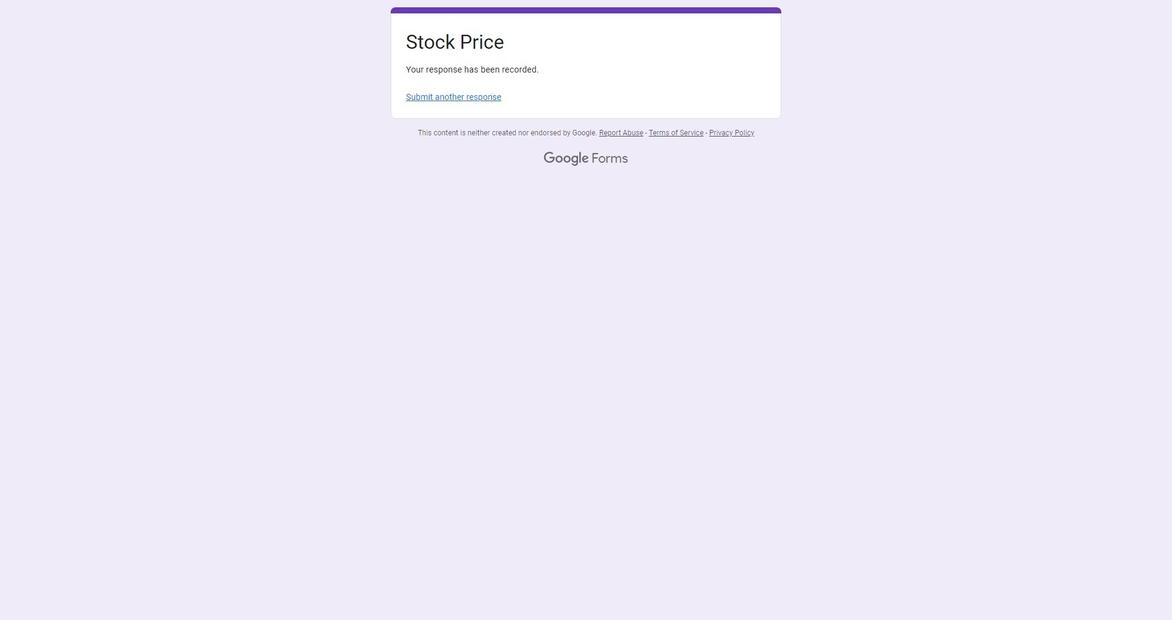 Task type: describe. For each thing, give the bounding box(es) containing it.
google image
[[544, 152, 589, 167]]



Task type: locate. For each thing, give the bounding box(es) containing it.
heading
[[406, 30, 766, 64]]



Task type: vqa. For each thing, say whether or not it's contained in the screenshot.
EDIT menu item
no



